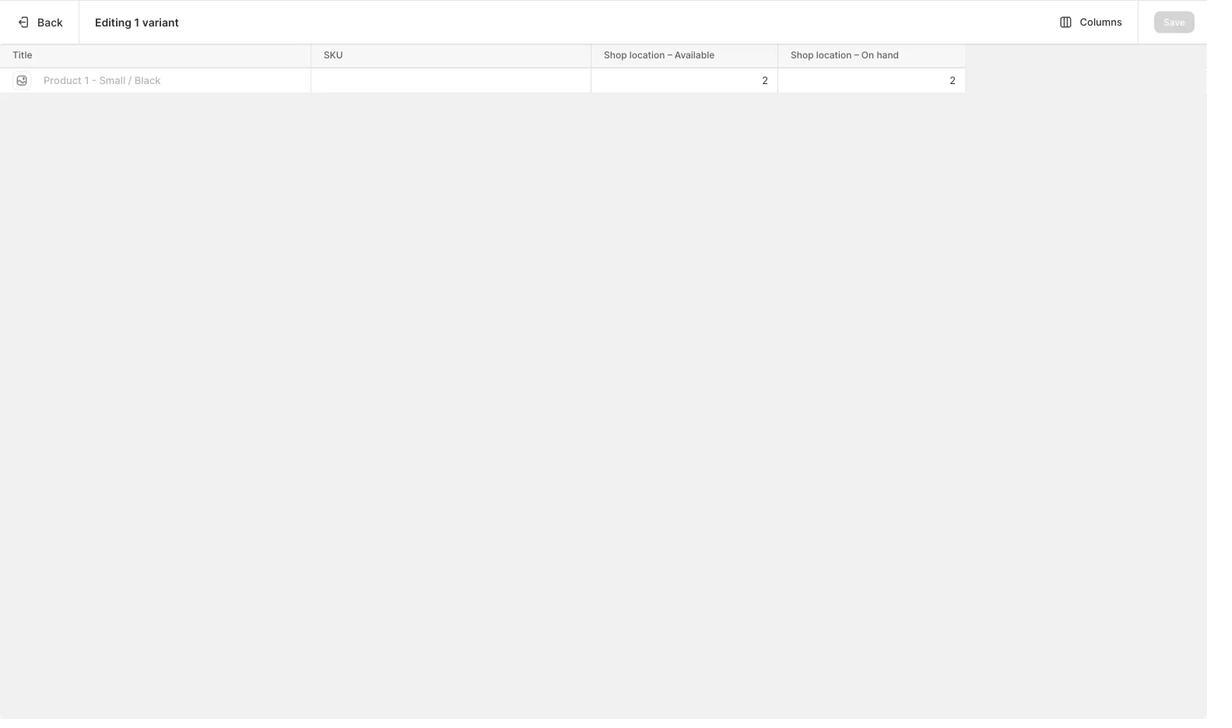 Task type: locate. For each thing, give the bounding box(es) containing it.
row containing title
[[0, 44, 968, 68]]

product 1 - small / black row
[[0, 68, 965, 93]]

1 horizontal spatial 1
[[134, 16, 140, 29]]

product 1 - small / black
[[44, 74, 161, 86]]

variant
[[142, 16, 179, 29]]

shop location – available
[[604, 49, 715, 61]]

shop inside shop location – on hand 'column header'
[[791, 49, 814, 61]]

1 left -
[[84, 74, 89, 86]]

editing 1 variant grid
[[0, 44, 968, 93]]

2 location from the left
[[816, 49, 852, 61]]

row
[[0, 44, 968, 68]]

1
[[134, 16, 140, 29], [84, 74, 89, 86]]

shop location – available column header
[[592, 44, 781, 68]]

black
[[135, 74, 161, 86]]

location
[[630, 49, 665, 61], [816, 49, 852, 61]]

– left on
[[854, 49, 859, 61]]

editing
[[95, 16, 132, 29]]

1 left variant
[[134, 16, 140, 29]]

title column header
[[0, 44, 314, 68]]

– left the available
[[668, 49, 672, 61]]

shopify image
[[31, 16, 80, 31]]

1 vertical spatial 1
[[84, 74, 89, 86]]

location for on
[[816, 49, 852, 61]]

location inside shop location – on hand 'column header'
[[816, 49, 852, 61]]

save button
[[1154, 11, 1195, 33]]

shop
[[604, 49, 627, 61], [791, 49, 814, 61]]

1 inside 'row'
[[84, 74, 89, 86]]

1 location from the left
[[630, 49, 665, 61]]

– inside 'column header'
[[854, 49, 859, 61]]

1 – from the left
[[668, 49, 672, 61]]

1 horizontal spatial –
[[854, 49, 859, 61]]

2 shop from the left
[[791, 49, 814, 61]]

home
[[37, 61, 66, 73]]

shop location – on hand
[[791, 49, 899, 61]]

shop for shop location – available
[[604, 49, 627, 61]]

0 horizontal spatial 1
[[84, 74, 89, 86]]

1 horizontal spatial location
[[816, 49, 852, 61]]

shop location – on hand column header
[[778, 44, 968, 68]]

-
[[92, 74, 97, 86]]

2 – from the left
[[854, 49, 859, 61]]

columns button
[[1050, 8, 1132, 36]]

small
[[99, 74, 125, 86]]

0 horizontal spatial shop
[[604, 49, 627, 61]]

location left the available
[[630, 49, 665, 61]]

0 vertical spatial 1
[[134, 16, 140, 29]]

–
[[668, 49, 672, 61], [854, 49, 859, 61]]

– inside column header
[[668, 49, 672, 61]]

shop inside shop location – available column header
[[604, 49, 627, 61]]

hand
[[877, 49, 899, 61]]

1 shop from the left
[[604, 49, 627, 61]]

0 horizontal spatial location
[[630, 49, 665, 61]]

location left on
[[816, 49, 852, 61]]

title
[[12, 49, 32, 61]]

1 horizontal spatial shop
[[791, 49, 814, 61]]

location inside shop location – available column header
[[630, 49, 665, 61]]

home link
[[9, 56, 177, 78]]

0 horizontal spatial –
[[668, 49, 672, 61]]



Task type: describe. For each thing, give the bounding box(es) containing it.
sku column header
[[311, 44, 594, 68]]

product
[[44, 74, 82, 86]]

1 for editing
[[134, 16, 140, 29]]

1 for product
[[84, 74, 89, 86]]

location for available
[[630, 49, 665, 61]]

editing 1 variant
[[95, 16, 179, 29]]

columns
[[1080, 16, 1122, 28]]

back link
[[0, 1, 79, 44]]

save
[[1164, 16, 1185, 28]]

– for available
[[668, 49, 672, 61]]

/
[[128, 74, 132, 86]]

sku
[[324, 49, 343, 61]]

on
[[862, 49, 874, 61]]

– for on
[[854, 49, 859, 61]]

shop for shop location – on hand
[[791, 49, 814, 61]]

back
[[37, 16, 63, 29]]

available
[[675, 49, 715, 61]]



Task type: vqa. For each thing, say whether or not it's contained in the screenshot.
leftmost customer
no



